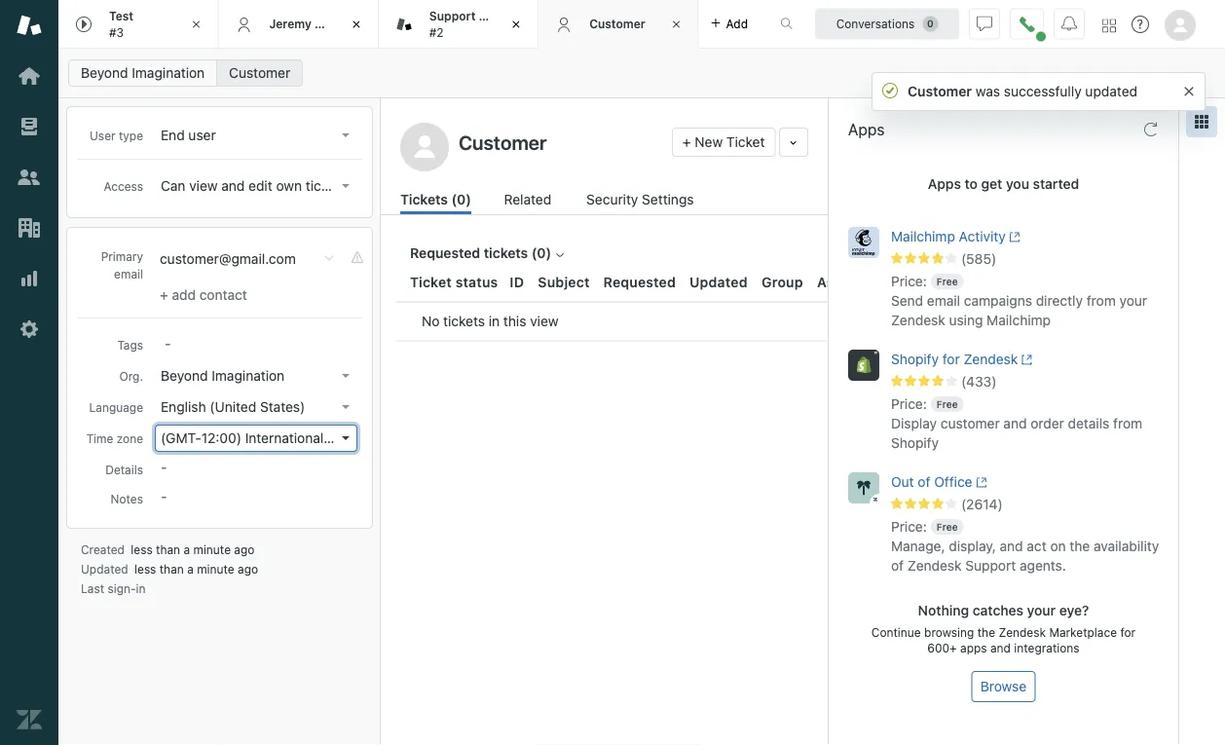 Task type: describe. For each thing, give the bounding box(es) containing it.
0 horizontal spatial add
[[172, 287, 196, 303]]

tab containing support outreach
[[379, 0, 539, 49]]

tickets for no tickets in this view
[[443, 313, 485, 329]]

out of office
[[891, 474, 973, 490]]

grid containing ticket status
[[381, 263, 896, 745]]

test #3
[[109, 9, 134, 39]]

tickets (0)
[[400, 191, 471, 207]]

out of office image
[[848, 472, 880, 504]]

apps to get you started
[[928, 176, 1080, 192]]

0 vertical spatial ago
[[234, 543, 255, 556]]

1 vertical spatial ago
[[238, 562, 258, 576]]

customer link
[[216, 59, 303, 87]]

new
[[695, 134, 723, 150]]

created
[[81, 543, 125, 556]]

catches
[[973, 602, 1024, 619]]

0 horizontal spatial for
[[943, 351, 960, 367]]

mailchimp activity link
[[891, 227, 1132, 250]]

1 vertical spatial than
[[160, 562, 184, 576]]

beyond imagination inside "button"
[[161, 368, 285, 384]]

1 vertical spatial (0)
[[532, 245, 552, 261]]

tab containing test
[[58, 0, 219, 49]]

+ new ticket button
[[672, 128, 776, 157]]

apps
[[961, 641, 987, 655]]

time
[[86, 432, 113, 445]]

marketplace
[[1050, 625, 1117, 639]]

related link
[[504, 189, 554, 214]]

and inside "button"
[[221, 178, 245, 194]]

shopify inside the price: free display customer and order details from shopify
[[891, 435, 939, 451]]

price: for manage,
[[891, 519, 927, 535]]

started
[[1033, 176, 1080, 192]]

was
[[976, 83, 1001, 99]]

customer inside tab
[[589, 17, 646, 30]]

directly
[[1036, 293, 1083, 309]]

views image
[[17, 114, 42, 139]]

end
[[161, 127, 185, 143]]

beyond imagination inside secondary element
[[81, 65, 205, 81]]

1 vertical spatial minute
[[197, 562, 234, 576]]

admin image
[[17, 317, 42, 342]]

type
[[119, 129, 143, 142]]

conversations
[[836, 17, 915, 31]]

primary
[[101, 249, 143, 263]]

price: for send
[[891, 273, 927, 289]]

browse button
[[972, 671, 1036, 702]]

shopify for zendesk
[[891, 351, 1018, 367]]

+ for + add contact
[[160, 287, 168, 303]]

arrow down image for can view and edit own tickets only
[[342, 184, 350, 188]]

nothing
[[918, 602, 969, 619]]

beyond inside secondary element
[[81, 65, 128, 81]]

1 vertical spatial ticket
[[410, 274, 452, 290]]

close image
[[507, 15, 526, 34]]

4 stars. 2614 reviews. element
[[891, 496, 1167, 513]]

jeremy miller
[[269, 17, 347, 30]]

customer tab
[[539, 0, 699, 49]]

display
[[891, 415, 937, 432]]

shopify for zendesk image
[[848, 350, 880, 381]]

settings
[[642, 191, 694, 207]]

availability
[[1094, 538, 1159, 554]]

and inside nothing catches your eye? continue browsing the zendesk marketplace for 600+ apps and integrations
[[991, 641, 1011, 655]]

for inside nothing catches your eye? continue browsing the zendesk marketplace for 600+ apps and integrations
[[1121, 625, 1136, 639]]

2 horizontal spatial customer
[[908, 83, 972, 99]]

english (united states)
[[161, 399, 305, 415]]

contact
[[199, 287, 247, 303]]

from inside the price: free display customer and order details from shopify
[[1114, 415, 1143, 432]]

(gmt-
[[161, 430, 201, 446]]

security settings
[[587, 191, 694, 207]]

user type
[[90, 129, 143, 142]]

outreach
[[479, 9, 532, 23]]

(opens in a new tab) image for shopify for zendesk
[[1018, 354, 1033, 365]]

close image for customer
[[667, 15, 686, 34]]

english (united states) button
[[155, 394, 358, 421]]

1 shopify from the top
[[891, 351, 939, 367]]

(gmt-12:00) international date line west
[[161, 430, 422, 446]]

requested tickets (0)
[[410, 245, 552, 261]]

imagination inside secondary element
[[132, 65, 205, 81]]

this
[[504, 313, 526, 329]]

security
[[587, 191, 638, 207]]

beyond inside "button"
[[161, 368, 208, 384]]

0 vertical spatial than
[[156, 543, 180, 556]]

on
[[1051, 538, 1066, 554]]

only
[[351, 178, 377, 194]]

jeremy miller tab
[[219, 0, 379, 49]]

zendesk inside price: free manage, display, and act on the availability of zendesk support agents.
[[908, 558, 962, 574]]

arrow down image inside beyond imagination "button"
[[342, 374, 350, 378]]

notes
[[111, 492, 143, 506]]

apps image
[[1194, 114, 1210, 130]]

(opens in a new tab) image for out of office
[[973, 477, 988, 488]]

button displays agent's chat status as invisible. image
[[977, 16, 993, 32]]

security settings link
[[587, 189, 700, 214]]

activity
[[959, 228, 1006, 245]]

#3
[[109, 25, 124, 39]]

can
[[161, 178, 186, 194]]

status
[[456, 274, 498, 290]]

support inside support outreach #2
[[429, 9, 476, 23]]

successfully
[[1004, 83, 1082, 99]]

customer
[[941, 415, 1000, 432]]

send
[[891, 293, 924, 309]]

free for email
[[937, 276, 958, 287]]

free for customer
[[937, 398, 958, 410]]

updated inside "created less than a minute ago updated less than a minute ago last sign-in"
[[81, 562, 128, 576]]

add inside popup button
[[726, 17, 748, 31]]

out of office link
[[891, 472, 1132, 496]]

1 vertical spatial less
[[134, 562, 156, 576]]

zendesk up (433)
[[964, 351, 1018, 367]]

end user button
[[155, 122, 358, 149]]

arrow down image for international
[[342, 436, 350, 440]]

reporting image
[[17, 266, 42, 291]]

your inside price: free send email campaigns directly from your zendesk using mailchimp
[[1120, 293, 1148, 309]]

browsing
[[925, 625, 974, 639]]

(united
[[210, 399, 256, 415]]

requested for requested tickets (0)
[[410, 245, 480, 261]]

order
[[1031, 415, 1065, 432]]

line
[[361, 430, 387, 446]]

4 stars. 585 reviews. element
[[891, 250, 1167, 268]]

(433)
[[961, 374, 997, 390]]

organizations image
[[17, 215, 42, 241]]

× button
[[1184, 77, 1195, 100]]

+ new ticket
[[683, 134, 765, 150]]

price: free display customer and order details from shopify
[[891, 396, 1143, 451]]

own
[[276, 178, 302, 194]]

support inside price: free manage, display, and act on the availability of zendesk support agents.
[[966, 558, 1016, 574]]

secondary element
[[58, 54, 1225, 93]]

user
[[90, 129, 116, 142]]

agents.
[[1020, 558, 1067, 574]]

date
[[327, 430, 357, 446]]

ticket inside + new ticket button
[[727, 134, 765, 150]]

12:00)
[[201, 430, 242, 446]]

details
[[105, 463, 143, 476]]

tickets inside "button"
[[306, 178, 347, 194]]

edit
[[249, 178, 272, 194]]

act
[[1027, 538, 1047, 554]]

language
[[89, 400, 143, 414]]



Task type: vqa. For each thing, say whether or not it's contained in the screenshot.
COPY LINK
no



Task type: locate. For each thing, give the bounding box(es) containing it.
beyond imagination
[[81, 65, 205, 81], [161, 368, 285, 384]]

can view and edit own tickets only button
[[155, 172, 377, 200]]

0 horizontal spatial customer
[[229, 65, 290, 81]]

zone
[[117, 432, 143, 445]]

3 arrow down image from the top
[[342, 436, 350, 440]]

0 vertical spatial arrow down image
[[342, 133, 350, 137]]

1 vertical spatial a
[[187, 562, 194, 576]]

1 horizontal spatial view
[[530, 313, 559, 329]]

shopify right 'shopify for zendesk' icon
[[891, 351, 939, 367]]

1 close image from the left
[[186, 15, 206, 34]]

arrow down image inside can view and edit own tickets only "button"
[[342, 184, 350, 188]]

3 price: from the top
[[891, 519, 927, 535]]

in left this
[[489, 313, 500, 329]]

free inside price: free manage, display, and act on the availability of zendesk support agents.
[[937, 521, 958, 532]]

beyond up english at the bottom left
[[161, 368, 208, 384]]

ticket right new
[[727, 134, 765, 150]]

and left edit
[[221, 178, 245, 194]]

support down the display,
[[966, 558, 1016, 574]]

free for display,
[[937, 521, 958, 532]]

arrow down image for end user
[[342, 133, 350, 137]]

1 vertical spatial free
[[937, 398, 958, 410]]

2 free from the top
[[937, 398, 958, 410]]

customer inside secondary element
[[229, 65, 290, 81]]

customers image
[[17, 165, 42, 190]]

0 horizontal spatial requested
[[410, 245, 480, 261]]

last
[[81, 582, 104, 595]]

1 vertical spatial of
[[891, 558, 904, 574]]

2 vertical spatial (opens in a new tab) image
[[973, 477, 988, 488]]

600+
[[928, 641, 957, 655]]

(0) right tickets
[[452, 191, 471, 207]]

time zone
[[86, 432, 143, 445]]

(opens in a new tab) image up 4 stars. 585 reviews. element
[[1006, 231, 1021, 243]]

office
[[934, 474, 973, 490]]

price: free manage, display, and act on the availability of zendesk support agents.
[[891, 519, 1159, 574]]

customer up secondary element
[[589, 17, 646, 30]]

english
[[161, 399, 206, 415]]

manage,
[[891, 538, 945, 554]]

close image inside customer tab
[[667, 15, 686, 34]]

0 vertical spatial requested
[[410, 245, 480, 261]]

+ inside button
[[683, 134, 691, 150]]

0 vertical spatial of
[[918, 474, 931, 490]]

0 vertical spatial (0)
[[452, 191, 471, 207]]

customer was successfully updated
[[908, 83, 1138, 99]]

0 vertical spatial (opens in a new tab) image
[[1006, 231, 1021, 243]]

tickets for requested tickets (0)
[[484, 245, 528, 261]]

zendesk inside price: free send email campaigns directly from your zendesk using mailchimp
[[891, 312, 946, 328]]

org.
[[119, 369, 143, 383]]

0 horizontal spatial +
[[160, 287, 168, 303]]

0 vertical spatial minute
[[193, 543, 231, 556]]

mailchimp
[[891, 228, 955, 245], [987, 312, 1051, 328]]

1 vertical spatial shopify
[[891, 435, 939, 451]]

tags
[[117, 338, 143, 352]]

shopify for zendesk link
[[891, 350, 1132, 373]]

your
[[1120, 293, 1148, 309], [1027, 602, 1056, 619]]

0 vertical spatial mailchimp
[[891, 228, 955, 245]]

1 horizontal spatial customer
[[589, 17, 646, 30]]

1 price: from the top
[[891, 273, 927, 289]]

0 vertical spatial updated
[[690, 274, 748, 290]]

(0) up subject
[[532, 245, 552, 261]]

eye?
[[1060, 602, 1089, 619]]

continue
[[872, 625, 921, 639]]

email inside primary email
[[114, 267, 143, 281]]

tab
[[58, 0, 219, 49], [379, 0, 539, 49]]

tickets
[[306, 178, 347, 194], [484, 245, 528, 261], [443, 313, 485, 329]]

mailchimp inside price: free send email campaigns directly from your zendesk using mailchimp
[[987, 312, 1051, 328]]

west
[[390, 430, 422, 446]]

0 vertical spatial tickets
[[306, 178, 347, 194]]

customer down jeremy
[[229, 65, 290, 81]]

price: inside price: free manage, display, and act on the availability of zendesk support agents.
[[891, 519, 927, 535]]

price:
[[891, 273, 927, 289], [891, 396, 927, 412], [891, 519, 927, 535]]

1 vertical spatial (opens in a new tab) image
[[1018, 354, 1033, 365]]

2 vertical spatial arrow down image
[[342, 436, 350, 440]]

1 horizontal spatial close image
[[347, 15, 366, 34]]

can view and edit own tickets only
[[161, 178, 377, 194]]

test
[[109, 9, 134, 23]]

email inside price: free send email campaigns directly from your zendesk using mailchimp
[[927, 293, 961, 309]]

0 vertical spatial shopify
[[891, 351, 939, 367]]

0 horizontal spatial mailchimp
[[891, 228, 955, 245]]

zendesk support image
[[17, 13, 42, 38]]

0 horizontal spatial in
[[136, 582, 146, 595]]

0 vertical spatial less
[[131, 543, 153, 556]]

(0)
[[452, 191, 471, 207], [532, 245, 552, 261]]

mailchimp activity image
[[848, 227, 880, 258]]

0 horizontal spatial (0)
[[452, 191, 471, 207]]

0 vertical spatial your
[[1120, 293, 1148, 309]]

0 vertical spatial email
[[114, 267, 143, 281]]

0 vertical spatial imagination
[[132, 65, 205, 81]]

updated
[[690, 274, 748, 290], [81, 562, 128, 576]]

requested
[[410, 245, 480, 261], [604, 274, 676, 290]]

free
[[937, 276, 958, 287], [937, 398, 958, 410], [937, 521, 958, 532]]

1 vertical spatial email
[[927, 293, 961, 309]]

1 horizontal spatial your
[[1120, 293, 1148, 309]]

and left order
[[1004, 415, 1027, 432]]

close image for jeremy miller
[[347, 15, 366, 34]]

price: up manage,
[[891, 519, 927, 535]]

the inside nothing catches your eye? continue browsing the zendesk marketplace for 600+ apps and integrations
[[978, 625, 996, 639]]

3 free from the top
[[937, 521, 958, 532]]

zendesk down the send
[[891, 312, 946, 328]]

related
[[504, 191, 552, 207]]

support
[[429, 9, 476, 23], [966, 558, 1016, 574]]

#2
[[429, 25, 444, 39]]

out
[[891, 474, 914, 490]]

your right directly
[[1120, 293, 1148, 309]]

add button
[[699, 0, 760, 48]]

notifications image
[[1062, 16, 1077, 32]]

1 tab from the left
[[58, 0, 219, 49]]

minute
[[193, 543, 231, 556], [197, 562, 234, 576]]

tickets up id
[[484, 245, 528, 261]]

support up #2
[[429, 9, 476, 23]]

your left eye?
[[1027, 602, 1056, 619]]

arrow down image inside end user button
[[342, 133, 350, 137]]

you
[[1006, 176, 1030, 192]]

beyond
[[81, 65, 128, 81], [161, 368, 208, 384]]

1 horizontal spatial support
[[966, 558, 1016, 574]]

0 vertical spatial customer
[[589, 17, 646, 30]]

free inside price: free send email campaigns directly from your zendesk using mailchimp
[[937, 276, 958, 287]]

zendesk products image
[[1103, 19, 1116, 33]]

to
[[965, 176, 978, 192]]

and right apps at right
[[991, 641, 1011, 655]]

arrow down image
[[342, 133, 350, 137], [342, 184, 350, 188]]

tickets right no
[[443, 313, 485, 329]]

1 vertical spatial beyond
[[161, 368, 208, 384]]

1 horizontal spatial updated
[[690, 274, 748, 290]]

0 vertical spatial from
[[1087, 293, 1116, 309]]

0 vertical spatial beyond imagination
[[81, 65, 205, 81]]

the up apps at right
[[978, 625, 996, 639]]

0 horizontal spatial apps
[[848, 120, 885, 139]]

for right "marketplace" at the bottom right of page
[[1121, 625, 1136, 639]]

1 vertical spatial mailchimp
[[987, 312, 1051, 328]]

(opens in a new tab) image inside mailchimp activity link
[[1006, 231, 1021, 243]]

of right the out
[[918, 474, 931, 490]]

tabs tab list
[[58, 0, 760, 49]]

zendesk image
[[17, 707, 42, 733]]

1 vertical spatial arrow down image
[[342, 184, 350, 188]]

1 vertical spatial the
[[978, 625, 996, 639]]

0 vertical spatial beyond
[[81, 65, 128, 81]]

add
[[726, 17, 748, 31], [172, 287, 196, 303]]

assignee
[[817, 274, 879, 290]]

ago
[[234, 543, 255, 556], [238, 562, 258, 576]]

price: inside price: free send email campaigns directly from your zendesk using mailchimp
[[891, 273, 927, 289]]

1 vertical spatial tickets
[[484, 245, 528, 261]]

1 vertical spatial imagination
[[212, 368, 285, 384]]

get
[[982, 176, 1003, 192]]

2 price: from the top
[[891, 396, 927, 412]]

less up sign-
[[134, 562, 156, 576]]

group
[[762, 274, 803, 290]]

close image
[[186, 15, 206, 34], [347, 15, 366, 34], [667, 15, 686, 34]]

+ add contact
[[160, 287, 247, 303]]

3 close image from the left
[[667, 15, 686, 34]]

apps for apps to get you started
[[928, 176, 961, 192]]

free inside the price: free display customer and order details from shopify
[[937, 398, 958, 410]]

2 close image from the left
[[347, 15, 366, 34]]

from
[[1087, 293, 1116, 309], [1114, 415, 1143, 432]]

in inside "created less than a minute ago updated less than a minute ago last sign-in"
[[136, 582, 146, 595]]

price: inside the price: free display customer and order details from shopify
[[891, 396, 927, 412]]

1 horizontal spatial beyond
[[161, 368, 208, 384]]

beyond imagination up english (united states)
[[161, 368, 285, 384]]

tickets (0) link
[[400, 189, 471, 214]]

0 vertical spatial price:
[[891, 273, 927, 289]]

tickets
[[400, 191, 448, 207]]

zendesk down manage,
[[908, 558, 962, 574]]

1 horizontal spatial email
[[927, 293, 961, 309]]

1 horizontal spatial apps
[[928, 176, 961, 192]]

mailchimp down campaigns
[[987, 312, 1051, 328]]

shopify
[[891, 351, 939, 367], [891, 435, 939, 451]]

1 vertical spatial updated
[[81, 562, 128, 576]]

international
[[245, 430, 324, 446]]

2 arrow down image from the top
[[342, 184, 350, 188]]

requested up ticket status
[[410, 245, 480, 261]]

1 vertical spatial in
[[136, 582, 146, 595]]

0 horizontal spatial the
[[978, 625, 996, 639]]

×
[[1184, 77, 1195, 100]]

0 horizontal spatial updated
[[81, 562, 128, 576]]

mailchimp left activity
[[891, 228, 955, 245]]

0 vertical spatial for
[[943, 351, 960, 367]]

price: up the send
[[891, 273, 927, 289]]

customer@gmail.com
[[160, 251, 296, 267]]

0 vertical spatial support
[[429, 9, 476, 23]]

1 horizontal spatial requested
[[604, 274, 676, 290]]

0 horizontal spatial tab
[[58, 0, 219, 49]]

2 arrow down image from the top
[[342, 405, 350, 409]]

requested inside grid
[[604, 274, 676, 290]]

+ left new
[[683, 134, 691, 150]]

beyond down #3
[[81, 65, 128, 81]]

(opens in a new tab) image up (2614)
[[973, 477, 988, 488]]

1 horizontal spatial of
[[918, 474, 931, 490]]

updated down created
[[81, 562, 128, 576]]

+ left contact
[[160, 287, 168, 303]]

(opens in a new tab) image inside shopify for zendesk link
[[1018, 354, 1033, 365]]

0 vertical spatial add
[[726, 17, 748, 31]]

view right can
[[189, 178, 218, 194]]

1 horizontal spatial the
[[1070, 538, 1090, 554]]

zendesk up integrations
[[999, 625, 1046, 639]]

from right directly
[[1087, 293, 1116, 309]]

1 horizontal spatial (0)
[[532, 245, 552, 261]]

customer left was
[[908, 83, 972, 99]]

1 vertical spatial beyond imagination
[[161, 368, 285, 384]]

1 vertical spatial from
[[1114, 415, 1143, 432]]

imagination up end
[[132, 65, 205, 81]]

nothing catches your eye? continue browsing the zendesk marketplace for 600+ apps and integrations
[[872, 602, 1136, 655]]

primary email
[[101, 249, 143, 281]]

and left "act"
[[1000, 538, 1023, 554]]

- field
[[157, 332, 358, 354]]

(opens in a new tab) image inside out of office link
[[973, 477, 988, 488]]

0 vertical spatial a
[[184, 543, 190, 556]]

beyond imagination down #3
[[81, 65, 205, 81]]

+ for + new ticket
[[683, 134, 691, 150]]

(opens in a new tab) image for mailchimp activity
[[1006, 231, 1021, 243]]

(opens in a new tab) image
[[1006, 231, 1021, 243], [1018, 354, 1033, 365], [973, 477, 988, 488]]

0 vertical spatial in
[[489, 313, 500, 329]]

the
[[1070, 538, 1090, 554], [978, 625, 996, 639]]

imagination inside "button"
[[212, 368, 285, 384]]

1 arrow down image from the top
[[342, 133, 350, 137]]

1 horizontal spatial add
[[726, 17, 748, 31]]

free up customer
[[937, 398, 958, 410]]

of
[[918, 474, 931, 490], [891, 558, 904, 574]]

0 vertical spatial free
[[937, 276, 958, 287]]

in right last
[[136, 582, 146, 595]]

+
[[683, 134, 691, 150], [160, 287, 168, 303]]

1 vertical spatial customer
[[229, 65, 290, 81]]

view inside "button"
[[189, 178, 218, 194]]

view right this
[[530, 313, 559, 329]]

0 horizontal spatial beyond
[[81, 65, 128, 81]]

1 horizontal spatial +
[[683, 134, 691, 150]]

close image right jeremy
[[347, 15, 366, 34]]

2 vertical spatial free
[[937, 521, 958, 532]]

ticket up no
[[410, 274, 452, 290]]

zendesk inside nothing catches your eye? continue browsing the zendesk marketplace for 600+ apps and integrations
[[999, 625, 1046, 639]]

zendesk
[[891, 312, 946, 328], [964, 351, 1018, 367], [908, 558, 962, 574], [999, 625, 1046, 639]]

2 vertical spatial customer
[[908, 83, 972, 99]]

from right details
[[1114, 415, 1143, 432]]

user
[[188, 127, 216, 143]]

in
[[489, 313, 500, 329], [136, 582, 146, 595]]

email up using
[[927, 293, 961, 309]]

jeremy
[[269, 17, 312, 30]]

no tickets in this view
[[422, 313, 559, 329]]

updated inside grid
[[690, 274, 748, 290]]

arrow down image
[[342, 374, 350, 378], [342, 405, 350, 409], [342, 436, 350, 440]]

details
[[1068, 415, 1110, 432]]

4 stars. 433 reviews. element
[[891, 373, 1167, 391]]

free up the display,
[[937, 521, 958, 532]]

arrow down image inside english (united states) button
[[342, 405, 350, 409]]

the right on
[[1070, 538, 1090, 554]]

display,
[[949, 538, 996, 554]]

1 arrow down image from the top
[[342, 374, 350, 378]]

shopify down display
[[891, 435, 939, 451]]

customer
[[589, 17, 646, 30], [229, 65, 290, 81], [908, 83, 972, 99]]

less right created
[[131, 543, 153, 556]]

2 horizontal spatial close image
[[667, 15, 686, 34]]

1 horizontal spatial ticket
[[727, 134, 765, 150]]

of inside price: free manage, display, and act on the availability of zendesk support agents.
[[891, 558, 904, 574]]

mailchimp activity
[[891, 228, 1006, 245]]

imagination up english (united states) button
[[212, 368, 285, 384]]

requested for requested
[[604, 274, 676, 290]]

and inside the price: free display customer and order details from shopify
[[1004, 415, 1027, 432]]

and inside price: free manage, display, and act on the availability of zendesk support agents.
[[1000, 538, 1023, 554]]

1 vertical spatial your
[[1027, 602, 1056, 619]]

0 vertical spatial arrow down image
[[342, 374, 350, 378]]

close image inside jeremy miller tab
[[347, 15, 366, 34]]

apps for apps
[[848, 120, 885, 139]]

price: free send email campaigns directly from your zendesk using mailchimp
[[891, 273, 1148, 328]]

1 horizontal spatial tab
[[379, 0, 539, 49]]

arrow down image up can view and edit own tickets only
[[342, 133, 350, 137]]

arrow down image inside (gmt-12:00) international date line west button
[[342, 436, 350, 440]]

close image left add popup button at right top
[[667, 15, 686, 34]]

arrow down image left only
[[342, 184, 350, 188]]

main element
[[0, 0, 58, 745]]

for down using
[[943, 351, 960, 367]]

2 vertical spatial tickets
[[443, 313, 485, 329]]

1 horizontal spatial in
[[489, 313, 500, 329]]

requested right subject
[[604, 274, 676, 290]]

0 horizontal spatial close image
[[186, 15, 206, 34]]

2 shopify from the top
[[891, 435, 939, 451]]

0 vertical spatial apps
[[848, 120, 885, 139]]

(2614)
[[961, 496, 1003, 512]]

grid
[[381, 263, 896, 745]]

arrow down image for states)
[[342, 405, 350, 409]]

1 horizontal spatial imagination
[[212, 368, 285, 384]]

2 tab from the left
[[379, 0, 539, 49]]

your inside nothing catches your eye? continue browsing the zendesk marketplace for 600+ apps and integrations
[[1027, 602, 1056, 619]]

0 vertical spatial ticket
[[727, 134, 765, 150]]

from inside price: free send email campaigns directly from your zendesk using mailchimp
[[1087, 293, 1116, 309]]

1 vertical spatial apps
[[928, 176, 961, 192]]

1 horizontal spatial for
[[1121, 625, 1136, 639]]

email down "primary"
[[114, 267, 143, 281]]

get help image
[[1132, 16, 1149, 33]]

price: for display
[[891, 396, 927, 412]]

get started image
[[17, 63, 42, 89]]

1 vertical spatial price:
[[891, 396, 927, 412]]

access
[[104, 179, 143, 193]]

(gmt-12:00) international date line west button
[[155, 425, 422, 452]]

1 free from the top
[[937, 276, 958, 287]]

0 horizontal spatial view
[[189, 178, 218, 194]]

and
[[221, 178, 245, 194], [1004, 415, 1027, 432], [1000, 538, 1023, 554], [991, 641, 1011, 655]]

beyond imagination button
[[155, 362, 358, 390]]

None text field
[[453, 128, 664, 157]]

price: up display
[[891, 396, 927, 412]]

0 horizontal spatial email
[[114, 267, 143, 281]]

end user
[[161, 127, 216, 143]]

(opens in a new tab) image up 4 stars. 433 reviews. element
[[1018, 354, 1033, 365]]

ticket status
[[410, 274, 498, 290]]

sign-
[[108, 582, 136, 595]]

the inside price: free manage, display, and act on the availability of zendesk support agents.
[[1070, 538, 1090, 554]]

close image up beyond imagination link
[[186, 15, 206, 34]]

tickets right own
[[306, 178, 347, 194]]

of down manage,
[[891, 558, 904, 574]]

free up using
[[937, 276, 958, 287]]

0 vertical spatial view
[[189, 178, 218, 194]]

support outreach #2
[[429, 9, 532, 39]]

updated left group
[[690, 274, 748, 290]]

1 vertical spatial support
[[966, 558, 1016, 574]]

2 vertical spatial price:
[[891, 519, 927, 535]]



